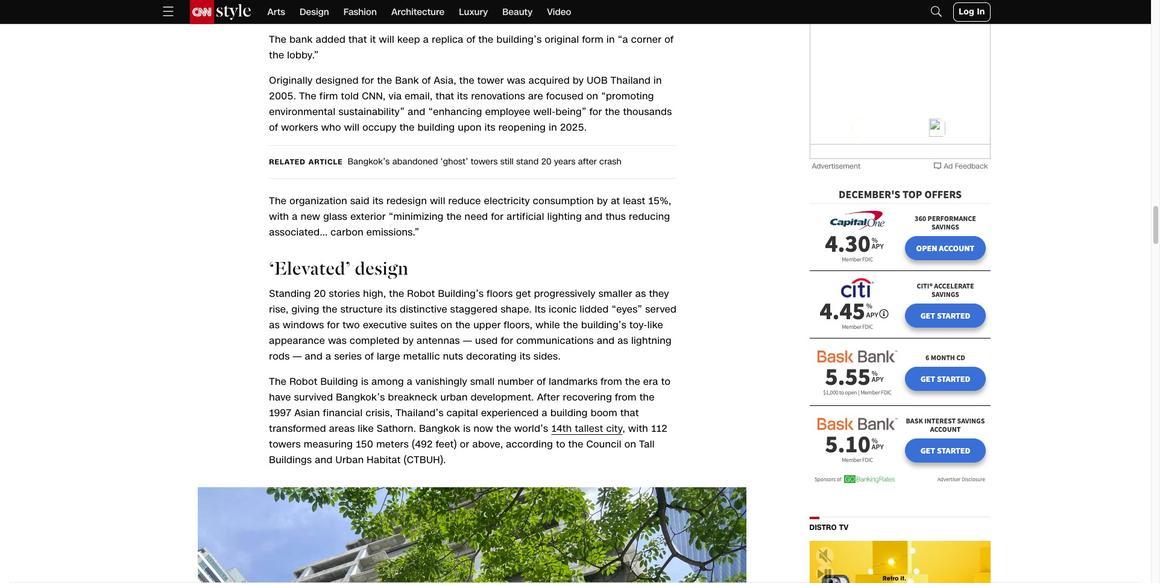 Task type: vqa. For each thing, say whether or not it's contained in the screenshot.
best'
no



Task type: locate. For each thing, give the bounding box(es) containing it.
1 vertical spatial from
[[615, 391, 637, 405]]

the up have
[[269, 375, 287, 389]]

20 left years
[[541, 156, 552, 168]]

the up the environmental
[[299, 89, 317, 103]]

uob
[[587, 74, 608, 88]]

1 horizontal spatial by
[[573, 74, 584, 88]]

0 horizontal spatial building's
[[497, 33, 542, 47]]

architecture link
[[391, 0, 445, 24]]

among
[[372, 375, 404, 389]]

with right ","
[[628, 422, 648, 436]]

building down '"enhancing'
[[418, 121, 455, 135]]

of down "completed"
[[365, 350, 374, 364]]

in inside the bank added that it will keep a replica of the building's original form in "a corner of the lobby."
[[607, 33, 615, 47]]

by inside the organization said its redesign will reduce electricity consumption by at least 15%, with a new glass exterior "minimizing the need for artificial lighting and thus reducing associated… carbon emissions."
[[597, 194, 608, 208]]

1 horizontal spatial like
[[647, 318, 663, 332]]

years
[[554, 156, 576, 168]]

2 vertical spatial by
[[403, 334, 414, 348]]

0 horizontal spatial towers
[[269, 438, 301, 452]]

the for bank
[[269, 33, 287, 47]]

the down 14th tallest city link at the bottom
[[568, 438, 583, 452]]

open menu icon image
[[161, 4, 175, 18]]

1 vertical spatial building
[[550, 406, 588, 420]]

0 vertical spatial like
[[647, 318, 663, 332]]

well-
[[533, 105, 556, 119]]

1 vertical spatial will
[[344, 121, 360, 135]]

its right upon
[[485, 121, 496, 135]]

1 horizontal spatial robot
[[407, 287, 435, 301]]

1 vertical spatial like
[[358, 422, 374, 436]]

robot up "survived"
[[290, 375, 317, 389]]

the left lobby."
[[269, 48, 284, 62]]

a left new on the top
[[292, 210, 298, 224]]

1 horizontal spatial in
[[607, 33, 615, 47]]

0 horizontal spatial 20
[[314, 287, 326, 301]]

the inside 'the robot building is among a vanishingly small number of landmarks from the era to have survived bangkok's breakneck urban development. after recovering from the 1997 asian financial crisis, thailand's capital experienced a building boom that transformed areas like sathorn. bangkok is now the world's'
[[269, 375, 287, 389]]

1 vertical spatial building's
[[581, 318, 627, 332]]

and
[[408, 105, 425, 119], [585, 210, 603, 224], [597, 334, 615, 348], [305, 350, 323, 364], [315, 454, 333, 467]]

will inside the organization said its redesign will reduce electricity consumption by at least 15%, with a new glass exterior "minimizing the need for artificial lighting and thus reducing associated… carbon emissions."
[[430, 194, 445, 208]]

0 horizontal spatial with
[[269, 210, 289, 224]]

0 vertical spatial on
[[587, 89, 598, 103]]

of up after
[[537, 375, 546, 389]]

is up or
[[463, 422, 471, 436]]

for inside the organization said its redesign will reduce electricity consumption by at least 15%, with a new glass exterior "minimizing the need for artificial lighting and thus reducing associated… carbon emissions."
[[491, 210, 504, 224]]

on
[[587, 89, 598, 103], [441, 318, 452, 332], [624, 438, 636, 452]]

0 horizontal spatial robot
[[290, 375, 317, 389]]

said
[[350, 194, 370, 208]]

— left used
[[463, 334, 472, 348]]

that left it
[[349, 33, 367, 47]]

the down era
[[640, 391, 655, 405]]

1 vertical spatial by
[[597, 194, 608, 208]]

new
[[301, 210, 320, 224]]

as down rise,
[[269, 318, 280, 332]]

1 horizontal spatial to
[[661, 375, 671, 389]]

building up 14th
[[550, 406, 588, 420]]

"minimizing
[[389, 210, 444, 224]]

towers left the still
[[471, 156, 498, 168]]

and inside originally designed for the bank of asia, the tower was acquired by uob thailand in 2005. the firm told cnn, via email, that its renovations are focused on "promoting environmental sustainability" and "enhancing employee well-being" for the thousands of workers who will occupy the building upon its reopening in 2025.
[[408, 105, 425, 119]]

0 vertical spatial robot
[[407, 287, 435, 301]]

buildings
[[269, 454, 312, 467]]

0 vertical spatial was
[[507, 74, 526, 88]]

world's
[[514, 422, 548, 436]]

was
[[507, 74, 526, 88], [328, 334, 347, 348]]

1 vertical spatial is
[[463, 422, 471, 436]]

tv
[[839, 523, 849, 533]]

the building's exterior, pictured in august, after renovations began. image
[[198, 488, 746, 584]]

will right who
[[344, 121, 360, 135]]

survived
[[294, 391, 333, 405]]

of right replica
[[467, 33, 476, 47]]

video
[[547, 6, 571, 18]]

1 horizontal spatial will
[[379, 33, 394, 47]]

council
[[586, 438, 622, 452]]

lobby."
[[287, 48, 319, 62]]

like up lightning
[[647, 318, 663, 332]]

towers for measuring
[[269, 438, 301, 452]]

by inside standing 20 stories high, the robot building's floors get progressively smaller as they rise, giving the structure its distinctive staggered shape. its iconic lidded "eyes" served as windows for two executive suites on the upper floors, while the building's toy-like appearance was completed by antennas — used for communications and as lightning rods — and a series of large metallic nuts decorating its sides.
[[403, 334, 414, 348]]

0 vertical spatial to
[[661, 375, 671, 389]]

1 vertical spatial to
[[556, 438, 565, 452]]

to down 14th
[[556, 438, 565, 452]]

that down asia, on the left
[[436, 89, 454, 103]]

1 vertical spatial that
[[436, 89, 454, 103]]

1 vertical spatial towers
[[269, 438, 301, 452]]

by up 'metallic' on the left of the page
[[403, 334, 414, 348]]

a down after
[[542, 406, 548, 420]]

giving
[[292, 303, 319, 317]]

1 horizontal spatial is
[[463, 422, 471, 436]]

building's down beauty at the left top
[[497, 33, 542, 47]]

to inside 'the robot building is among a vanishingly small number of landmarks from the era to have survived bangkok's breakneck urban development. after recovering from the 1997 asian financial crisis, thailand's capital experienced a building boom that transformed areas like sathorn. bangkok is now the world's'
[[661, 375, 671, 389]]

towers
[[471, 156, 498, 168], [269, 438, 301, 452]]

of inside 'the robot building is among a vanishingly small number of landmarks from the era to have survived bangkok's breakneck urban development. after recovering from the 1997 asian financial crisis, thailand's capital experienced a building boom that transformed areas like sathorn. bangkok is now the world's'
[[537, 375, 546, 389]]

20 up giving in the left bottom of the page
[[314, 287, 326, 301]]

design
[[355, 261, 408, 280]]

towers for still
[[471, 156, 498, 168]]

like up 150
[[358, 422, 374, 436]]

the inside the organization said its redesign will reduce electricity consumption by at least 15%, with a new glass exterior "minimizing the need for artificial lighting and thus reducing associated… carbon emissions."
[[269, 194, 287, 208]]

city
[[606, 422, 623, 436]]

by left at
[[597, 194, 608, 208]]

1 vertical spatial on
[[441, 318, 452, 332]]

that
[[349, 33, 367, 47], [436, 89, 454, 103], [620, 406, 639, 420]]

its up executive at the left of page
[[386, 303, 397, 317]]

the right asia, on the left
[[459, 74, 474, 88]]

it
[[370, 33, 376, 47]]

(ctbuh).
[[404, 454, 446, 467]]

experienced
[[481, 406, 539, 420]]

tallest
[[575, 422, 603, 436]]

windows
[[283, 318, 324, 332]]

building's down lidded
[[581, 318, 627, 332]]

search icon image
[[929, 4, 944, 18]]

appearance
[[269, 334, 325, 348]]

towers up buildings
[[269, 438, 301, 452]]

to right era
[[661, 375, 671, 389]]

0 vertical spatial in
[[607, 33, 615, 47]]

the down stories
[[322, 303, 338, 317]]

1 horizontal spatial as
[[618, 334, 628, 348]]

nuts
[[443, 350, 463, 364]]

artificial
[[507, 210, 544, 224]]

towers inside , with 112 towers measuring 150 meters (492 feet) or above, according to the council on tall buildings and urban habitat (ctbuh).
[[269, 438, 301, 452]]

toy-
[[629, 318, 647, 332]]

112
[[651, 422, 668, 436]]

building inside originally designed for the bank of asia, the tower was acquired by uob thailand in 2005. the firm told cnn, via email, that its renovations are focused on "promoting environmental sustainability" and "enhancing employee well-being" for the thousands of workers who will occupy the building upon its reopening in 2025.
[[418, 121, 455, 135]]

shape.
[[501, 303, 532, 317]]

was up renovations
[[507, 74, 526, 88]]

original
[[545, 33, 579, 47]]

like inside 'the robot building is among a vanishingly small number of landmarks from the era to have survived bangkok's breakneck urban development. after recovering from the 1997 asian financial crisis, thailand's capital experienced a building boom that transformed areas like sathorn. bangkok is now the world's'
[[358, 422, 374, 436]]

of inside standing 20 stories high, the robot building's floors get progressively smaller as they rise, giving the structure its distinctive staggered shape. its iconic lidded "eyes" served as windows for two executive suites on the upper floors, while the building's toy-like appearance was completed by antennas — used for communications and as lightning rods — and a series of large metallic nuts decorating its sides.
[[365, 350, 374, 364]]

2 horizontal spatial on
[[624, 438, 636, 452]]

1 horizontal spatial towers
[[471, 156, 498, 168]]

0 vertical spatial building
[[418, 121, 455, 135]]

of left workers
[[269, 121, 278, 135]]

meters
[[376, 438, 409, 452]]

2 horizontal spatial in
[[654, 74, 662, 88]]

measuring
[[304, 438, 353, 452]]

2025.
[[560, 121, 587, 135]]

fashion link
[[344, 0, 377, 24]]

as left lightning
[[618, 334, 628, 348]]

thousands
[[623, 105, 672, 119]]

0 horizontal spatial —
[[293, 350, 302, 364]]

urban
[[440, 391, 468, 405]]

is
[[361, 375, 369, 389], [463, 422, 471, 436]]

0 vertical spatial is
[[361, 375, 369, 389]]

2 horizontal spatial will
[[430, 194, 445, 208]]

2 vertical spatial on
[[624, 438, 636, 452]]

on up 'antennas'
[[441, 318, 452, 332]]

as left they
[[635, 287, 646, 301]]

0 vertical spatial from
[[601, 375, 622, 389]]

the right "occupy"
[[400, 121, 415, 135]]

0 vertical spatial towers
[[471, 156, 498, 168]]

1 horizontal spatial with
[[628, 422, 648, 436]]

0 vertical spatial —
[[463, 334, 472, 348]]

metallic
[[403, 350, 440, 364]]

like
[[647, 318, 663, 332], [358, 422, 374, 436]]

0 vertical spatial building's
[[497, 33, 542, 47]]

bank
[[290, 33, 313, 47]]

0 horizontal spatial to
[[556, 438, 565, 452]]

workers
[[281, 121, 318, 135]]

from up boom
[[615, 391, 637, 405]]

on down uob
[[587, 89, 598, 103]]

a
[[423, 33, 429, 47], [292, 210, 298, 224], [326, 350, 331, 364], [407, 375, 413, 389], [542, 406, 548, 420]]

that up ","
[[620, 406, 639, 420]]

in down well-
[[549, 121, 557, 135]]

bangkok's inside 'the robot building is among a vanishingly small number of landmarks from the era to have survived bangkok's breakneck urban development. after recovering from the 1997 asian financial crisis, thailand's capital experienced a building boom that transformed areas like sathorn. bangkok is now the world's'
[[336, 391, 385, 405]]

fashion
[[344, 6, 377, 18]]

1 vertical spatial bangkok's
[[336, 391, 385, 405]]

1 vertical spatial was
[[328, 334, 347, 348]]

0 horizontal spatial as
[[269, 318, 280, 332]]

2 horizontal spatial that
[[620, 406, 639, 420]]

was up series
[[328, 334, 347, 348]]

to inside , with 112 towers measuring 150 meters (492 feet) or above, according to the council on tall buildings and urban habitat (ctbuh).
[[556, 438, 565, 452]]

0 horizontal spatial in
[[549, 121, 557, 135]]

and down lidded
[[597, 334, 615, 348]]

its
[[457, 89, 468, 103], [485, 121, 496, 135], [373, 194, 384, 208], [386, 303, 397, 317], [520, 350, 531, 364]]

0 vertical spatial 20
[[541, 156, 552, 168]]

recovering
[[563, 391, 612, 405]]

floors,
[[504, 318, 533, 332]]

email,
[[405, 89, 433, 103]]

on left tall
[[624, 438, 636, 452]]

in left "a
[[607, 33, 615, 47]]

1 vertical spatial in
[[654, 74, 662, 88]]

0 vertical spatial as
[[635, 287, 646, 301]]

feedback
[[955, 161, 988, 171]]

bangkok's up "financial"
[[336, 391, 385, 405]]

from up recovering
[[601, 375, 622, 389]]

robot up distinctive
[[407, 287, 435, 301]]

2 vertical spatial that
[[620, 406, 639, 420]]

1 horizontal spatial building's
[[581, 318, 627, 332]]

in right thailand
[[654, 74, 662, 88]]

reopening
[[499, 121, 546, 135]]

0 horizontal spatial by
[[403, 334, 414, 348]]

is left the among on the bottom left
[[361, 375, 369, 389]]

the for robot
[[269, 375, 287, 389]]

need
[[465, 210, 488, 224]]

0 vertical spatial that
[[349, 33, 367, 47]]

0 vertical spatial with
[[269, 210, 289, 224]]

acquired
[[529, 74, 570, 88]]

advertisement region
[[809, 0, 990, 159]]

0 horizontal spatial was
[[328, 334, 347, 348]]

bangkok's down "occupy"
[[348, 156, 390, 168]]

rise,
[[269, 303, 289, 317]]

beauty
[[502, 6, 532, 18]]

1 horizontal spatial on
[[587, 89, 598, 103]]

0 horizontal spatial building
[[418, 121, 455, 135]]

the left era
[[625, 375, 640, 389]]

floors
[[487, 287, 513, 301]]

will up "minimizing
[[430, 194, 445, 208]]

2 horizontal spatial by
[[597, 194, 608, 208]]

log
[[959, 6, 974, 17]]

the down reduce on the left of the page
[[447, 210, 462, 224]]

design
[[300, 6, 329, 18]]

— down appearance
[[293, 350, 302, 364]]

its up '"enhancing'
[[457, 89, 468, 103]]

a inside the organization said its redesign will reduce electricity consumption by at least 15%, with a new glass exterior "minimizing the need for artificial lighting and thus reducing associated… carbon emissions."
[[292, 210, 298, 224]]

1 vertical spatial with
[[628, 422, 648, 436]]

and left thus
[[585, 210, 603, 224]]

and down email, on the top left
[[408, 105, 425, 119]]

1 vertical spatial as
[[269, 318, 280, 332]]

1 horizontal spatial was
[[507, 74, 526, 88]]

in for thailand
[[654, 74, 662, 88]]

the up via
[[377, 74, 392, 88]]

for down electricity
[[491, 210, 504, 224]]

1 horizontal spatial building
[[550, 406, 588, 420]]

bangkok's abandoned 'ghost' towers still stand 20 years after crash
[[348, 156, 622, 168]]

0 horizontal spatial on
[[441, 318, 452, 332]]

feet)
[[436, 438, 457, 452]]

vanishingly
[[416, 375, 467, 389]]

0 vertical spatial will
[[379, 33, 394, 47]]

0 horizontal spatial like
[[358, 422, 374, 436]]

the up associated…
[[269, 194, 287, 208]]

1 vertical spatial 20
[[314, 287, 326, 301]]

now
[[474, 422, 493, 436]]

will inside originally designed for the bank of asia, the tower was acquired by uob thailand in 2005. the firm told cnn, via email, that its renovations are focused on "promoting environmental sustainability" and "enhancing employee well-being" for the thousands of workers who will occupy the building upon its reopening in 2025.
[[344, 121, 360, 135]]

0 horizontal spatial will
[[344, 121, 360, 135]]

by
[[573, 74, 584, 88], [597, 194, 608, 208], [403, 334, 414, 348]]

the left bank
[[269, 33, 287, 47]]

a right keep
[[423, 33, 429, 47]]

a left series
[[326, 350, 331, 364]]

the inside the bank added that it will keep a replica of the building's original form in "a corner of the lobby."
[[269, 33, 287, 47]]

and down appearance
[[305, 350, 323, 364]]

used
[[475, 334, 498, 348]]

0 horizontal spatial is
[[361, 375, 369, 389]]

the down "promoting
[[605, 105, 620, 119]]

the down iconic
[[563, 318, 578, 332]]

above,
[[472, 438, 503, 452]]

the right high,
[[389, 287, 404, 301]]

from
[[601, 375, 622, 389], [615, 391, 637, 405]]

with up associated…
[[269, 210, 289, 224]]

and down measuring
[[315, 454, 333, 467]]

will inside the bank added that it will keep a replica of the building's original form in "a corner of the lobby."
[[379, 33, 394, 47]]

the inside the organization said its redesign will reduce electricity consumption by at least 15%, with a new glass exterior "minimizing the need for artificial lighting and thus reducing associated… carbon emissions."
[[447, 210, 462, 224]]

distro tv
[[809, 523, 849, 533]]

on inside , with 112 towers measuring 150 meters (492 feet) or above, according to the council on tall buildings and urban habitat (ctbuh).
[[624, 438, 636, 452]]

its inside the organization said its redesign will reduce electricity consumption by at least 15%, with a new glass exterior "minimizing the need for artificial lighting and thus reducing associated… carbon emissions."
[[373, 194, 384, 208]]

was inside originally designed for the bank of asia, the tower was acquired by uob thailand in 2005. the firm told cnn, via email, that its renovations are focused on "promoting environmental sustainability" and "enhancing employee well-being" for the thousands of workers who will occupy the building upon its reopening in 2025.
[[507, 74, 526, 88]]

on inside standing 20 stories high, the robot building's floors get progressively smaller as they rise, giving the structure its distinctive staggered shape. its iconic lidded "eyes" served as windows for two executive suites on the upper floors, while the building's toy-like appearance was completed by antennas — used for communications and as lightning rods — and a series of large metallic nuts decorating its sides.
[[441, 318, 452, 332]]

lidded
[[580, 303, 609, 317]]

by left uob
[[573, 74, 584, 88]]

0 vertical spatial bangkok's
[[348, 156, 390, 168]]

2 vertical spatial will
[[430, 194, 445, 208]]

2 vertical spatial in
[[549, 121, 557, 135]]

0 vertical spatial by
[[573, 74, 584, 88]]

1 horizontal spatial that
[[436, 89, 454, 103]]

1 vertical spatial robot
[[290, 375, 317, 389]]

renovations
[[471, 89, 525, 103]]

0 horizontal spatial that
[[349, 33, 367, 47]]

thailand
[[611, 74, 651, 88]]

that inside 'the robot building is among a vanishingly small number of landmarks from the era to have survived bangkok's breakneck urban development. after recovering from the 1997 asian financial crisis, thailand's capital experienced a building boom that transformed areas like sathorn. bangkok is now the world's'
[[620, 406, 639, 420]]

its right said
[[373, 194, 384, 208]]

will right it
[[379, 33, 394, 47]]



Task type: describe. For each thing, give the bounding box(es) containing it.
after
[[537, 391, 560, 405]]

20 inside standing 20 stories high, the robot building's floors get progressively smaller as they rise, giving the structure its distinctive staggered shape. its iconic lidded "eyes" served as windows for two executive suites on the upper floors, while the building's toy-like appearance was completed by antennas — used for communications and as lightning rods — and a series of large metallic nuts decorating its sides.
[[314, 287, 326, 301]]

small
[[470, 375, 495, 389]]

corner
[[631, 33, 662, 47]]

executive
[[363, 318, 407, 332]]

luxury link
[[459, 0, 488, 24]]

still
[[500, 156, 514, 168]]

,
[[623, 422, 625, 436]]

thus
[[606, 210, 626, 224]]

a up breakneck
[[407, 375, 413, 389]]

focused
[[546, 89, 584, 103]]

capital
[[447, 406, 478, 420]]

tower
[[477, 74, 504, 88]]

antennas
[[417, 334, 460, 348]]

keep
[[397, 33, 420, 47]]

thailand's
[[396, 406, 444, 420]]

sathorn.
[[377, 422, 416, 436]]

for down floors,
[[501, 334, 513, 348]]

communications
[[516, 334, 594, 348]]

the organization said its redesign will reduce electricity consumption by at least 15%, with a new glass exterior "minimizing the need for artificial lighting and thus reducing associated… carbon emissions."
[[269, 194, 671, 239]]

video link
[[547, 0, 571, 24]]

building
[[320, 375, 358, 389]]

distro
[[809, 523, 837, 533]]

2 vertical spatial as
[[618, 334, 628, 348]]

for left two
[[327, 318, 340, 332]]

originally designed for the bank of asia, the tower was acquired by uob thailand in 2005. the firm told cnn, via email, that its renovations are focused on "promoting environmental sustainability" and "enhancing employee well-being" for the thousands of workers who will occupy the building upon its reopening in 2025.
[[269, 74, 672, 135]]

on inside originally designed for the bank of asia, the tower was acquired by uob thailand in 2005. the firm told cnn, via email, that its renovations are focused on "promoting environmental sustainability" and "enhancing employee well-being" for the thousands of workers who will occupy the building upon its reopening in 2025.
[[587, 89, 598, 103]]

served
[[645, 303, 677, 317]]

number
[[498, 375, 534, 389]]

in for form
[[607, 33, 615, 47]]

employee
[[485, 105, 530, 119]]

the for organization
[[269, 194, 287, 208]]

glass
[[323, 210, 347, 224]]

(492
[[412, 438, 433, 452]]

least
[[623, 194, 645, 208]]

"enhancing
[[428, 105, 482, 119]]

, with 112 towers measuring 150 meters (492 feet) or above, according to the council on tall buildings and urban habitat (ctbuh).
[[269, 422, 668, 467]]

redesign
[[386, 194, 427, 208]]

iconic
[[549, 303, 577, 317]]

architecture
[[391, 6, 445, 18]]

robot inside 'the robot building is among a vanishingly small number of landmarks from the era to have survived bangkok's breakneck urban development. after recovering from the 1997 asian financial crisis, thailand's capital experienced a building boom that transformed areas like sathorn. bangkok is now the world's'
[[290, 375, 317, 389]]

told
[[341, 89, 359, 103]]

large
[[377, 350, 400, 364]]

a inside standing 20 stories high, the robot building's floors get progressively smaller as they rise, giving the structure its distinctive staggered shape. its iconic lidded "eyes" served as windows for two executive suites on the upper floors, while the building's toy-like appearance was completed by antennas — used for communications and as lightning rods — and a series of large metallic nuts decorating its sides.
[[326, 350, 331, 364]]

that inside originally designed for the bank of asia, the tower was acquired by uob thailand in 2005. the firm told cnn, via email, that its renovations are focused on "promoting environmental sustainability" and "enhancing employee well-being" for the thousands of workers who will occupy the building upon its reopening in 2025.
[[436, 89, 454, 103]]

beauty link
[[502, 0, 532, 24]]

14th tallest city link
[[551, 422, 623, 436]]

sides.
[[534, 350, 561, 364]]

15%,
[[648, 194, 671, 208]]

that inside the bank added that it will keep a replica of the building's original form in "a corner of the lobby."
[[349, 33, 367, 47]]

of up email, on the top left
[[422, 74, 431, 88]]

will for that
[[379, 33, 394, 47]]

financial
[[323, 406, 363, 420]]

crash
[[599, 156, 622, 168]]

'elevated' design
[[269, 261, 408, 280]]

are
[[528, 89, 543, 103]]

the inside , with 112 towers measuring 150 meters (492 feet) or above, according to the council on tall buildings and urban habitat (ctbuh).
[[568, 438, 583, 452]]

stories
[[329, 287, 360, 301]]

rods
[[269, 350, 290, 364]]

development.
[[471, 391, 534, 405]]

building's inside standing 20 stories high, the robot building's floors get progressively smaller as they rise, giving the structure its distinctive staggered shape. its iconic lidded "eyes" served as windows for two executive suites on the upper floors, while the building's toy-like appearance was completed by antennas — used for communications and as lightning rods — and a series of large metallic nuts decorating its sides.
[[581, 318, 627, 332]]

get
[[516, 287, 531, 301]]

1 vertical spatial —
[[293, 350, 302, 364]]

or
[[460, 438, 469, 452]]

landmarks
[[549, 375, 598, 389]]

the inside originally designed for the bank of asia, the tower was acquired by uob thailand in 2005. the firm told cnn, via email, that its renovations are focused on "promoting environmental sustainability" and "enhancing employee well-being" for the thousands of workers who will occupy the building upon its reopening in 2025.
[[299, 89, 317, 103]]

'ghost'
[[441, 156, 468, 168]]

and inside the organization said its redesign will reduce electricity consumption by at least 15%, with a new glass exterior "minimizing the need for artificial lighting and thus reducing associated… carbon emissions."
[[585, 210, 603, 224]]

breakneck
[[388, 391, 438, 405]]

of right 'corner'
[[665, 33, 674, 47]]

asia,
[[434, 74, 456, 88]]

by inside originally designed for the bank of asia, the tower was acquired by uob thailand in 2005. the firm told cnn, via email, that its renovations are focused on "promoting environmental sustainability" and "enhancing employee well-being" for the thousands of workers who will occupy the building upon its reopening in 2025.
[[573, 74, 584, 88]]

with inside , with 112 towers measuring 150 meters (492 feet) or above, according to the council on tall buildings and urban habitat (ctbuh).
[[628, 422, 648, 436]]

bangkok's abandoned 'ghost' towers still stand 20 years after crash link
[[269, 146, 622, 179]]

the down experienced
[[496, 422, 511, 436]]

2 horizontal spatial as
[[635, 287, 646, 301]]

designed
[[316, 74, 359, 88]]

arts
[[267, 6, 285, 18]]

a inside the bank added that it will keep a replica of the building's original form in "a corner of the lobby."
[[423, 33, 429, 47]]

cnn,
[[362, 89, 386, 103]]

like inside standing 20 stories high, the robot building's floors get progressively smaller as they rise, giving the structure its distinctive staggered shape. its iconic lidded "eyes" served as windows for two executive suites on the upper floors, while the building's toy-like appearance was completed by antennas — used for communications and as lightning rods — and a series of large metallic nuts decorating its sides.
[[647, 318, 663, 332]]

will for its
[[430, 194, 445, 208]]

1 horizontal spatial —
[[463, 334, 472, 348]]

bangkok
[[419, 422, 460, 436]]

staggered
[[450, 303, 498, 317]]

environmental
[[269, 105, 336, 119]]

the down luxury
[[478, 33, 494, 47]]

originally
[[269, 74, 313, 88]]

with inside the organization said its redesign will reduce electricity consumption by at least 15%, with a new glass exterior "minimizing the need for artificial lighting and thus reducing associated… carbon emissions."
[[269, 210, 289, 224]]

abandoned
[[392, 156, 438, 168]]

1 horizontal spatial 20
[[541, 156, 552, 168]]

for up cnn, on the top of the page
[[362, 74, 374, 88]]

for right being"
[[590, 105, 602, 119]]

building inside 'the robot building is among a vanishingly small number of landmarks from the era to have survived bangkok's breakneck urban development. after recovering from the 1997 asian financial crisis, thailand's capital experienced a building boom that transformed areas like sathorn. bangkok is now the world's'
[[550, 406, 588, 420]]

asian
[[294, 406, 320, 420]]

via
[[389, 89, 402, 103]]

exterior
[[350, 210, 386, 224]]

building's inside the bank added that it will keep a replica of the building's original form in "a corner of the lobby."
[[497, 33, 542, 47]]

ad
[[944, 161, 953, 171]]

electricity
[[484, 194, 530, 208]]

structure
[[340, 303, 383, 317]]

suites
[[410, 318, 438, 332]]

luxury
[[459, 6, 488, 18]]

in
[[977, 6, 985, 17]]

stand
[[516, 156, 539, 168]]

according
[[506, 438, 553, 452]]

its left sides.
[[520, 350, 531, 364]]

era
[[643, 375, 658, 389]]

was inside standing 20 stories high, the robot building's floors get progressively smaller as they rise, giving the structure its distinctive staggered shape. its iconic lidded "eyes" served as windows for two executive suites on the upper floors, while the building's toy-like appearance was completed by antennas — used for communications and as lightning rods — and a series of large metallic nuts decorating its sides.
[[328, 334, 347, 348]]

and inside , with 112 towers measuring 150 meters (492 feet) or above, according to the council on tall buildings and urban habitat (ctbuh).
[[315, 454, 333, 467]]

series
[[334, 350, 362, 364]]

smaller
[[599, 287, 632, 301]]

"promoting
[[601, 89, 654, 103]]

design link
[[300, 0, 329, 24]]

the bank added that it will keep a replica of the building's original form in "a corner of the lobby."
[[269, 33, 674, 62]]

carbon
[[331, 226, 364, 239]]

robot inside standing 20 stories high, the robot building's floors get progressively smaller as they rise, giving the structure its distinctive staggered shape. its iconic lidded "eyes" served as windows for two executive suites on the upper floors, while the building's toy-like appearance was completed by antennas — used for communications and as lightning rods — and a series of large metallic nuts decorating its sides.
[[407, 287, 435, 301]]

the robot building is among a vanishingly small number of landmarks from the era to have survived bangkok's breakneck urban development. after recovering from the 1997 asian financial crisis, thailand's capital experienced a building boom that transformed areas like sathorn. bangkok is now the world's
[[269, 375, 671, 436]]

the down staggered
[[455, 318, 470, 332]]

bank
[[395, 74, 419, 88]]



